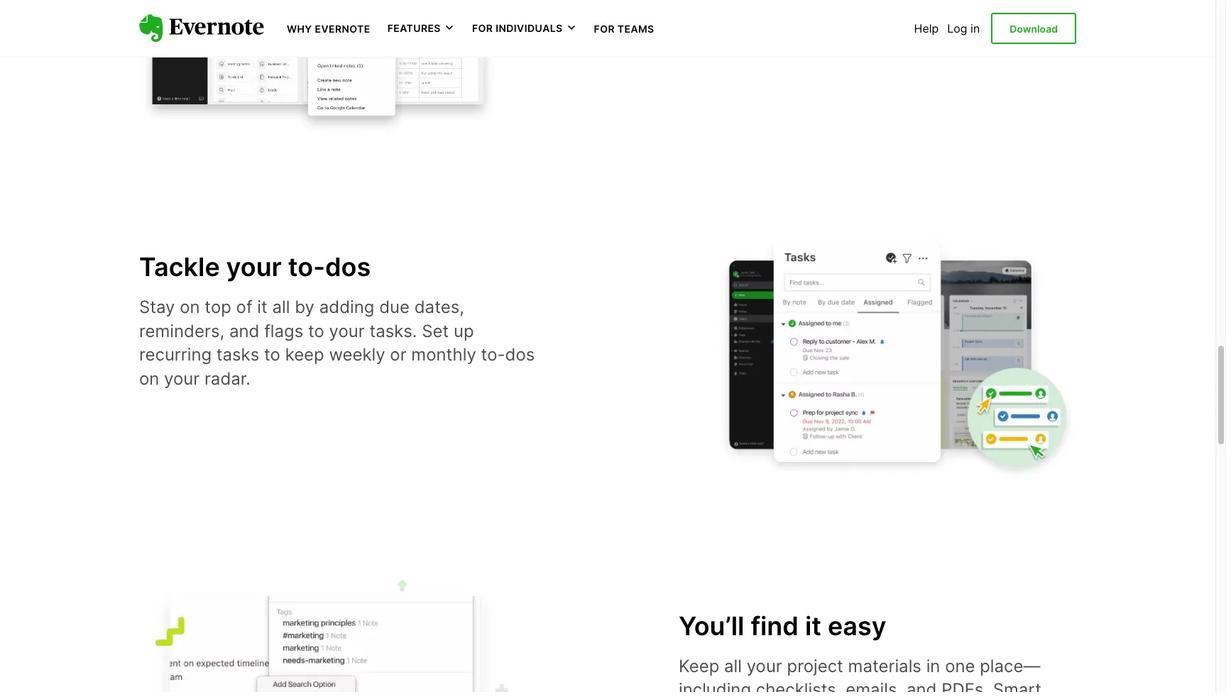 Task type: describe. For each thing, give the bounding box(es) containing it.
you'll
[[679, 611, 745, 642]]

your down adding
[[329, 321, 365, 341]]

and for easy
[[907, 680, 937, 692]]

you'll find it easy
[[679, 611, 887, 642]]

materials
[[848, 656, 922, 677]]

features button
[[388, 21, 455, 35]]

keep
[[285, 344, 324, 365]]

radar.
[[204, 368, 251, 389]]

for teams
[[594, 23, 654, 35]]

due
[[379, 297, 410, 317]]

1 vertical spatial it
[[805, 611, 822, 642]]

or
[[390, 344, 407, 365]]

it inside stay on top of it all by adding due dates, reminders, and flags to your tasks. set up recurring tasks to keep weekly or monthly to-dos on your radar.
[[257, 297, 268, 317]]

download
[[1010, 23, 1058, 35]]

adding
[[319, 297, 375, 317]]

reminders,
[[139, 321, 225, 341]]

easy
[[828, 611, 887, 642]]

of
[[236, 297, 253, 317]]

log
[[948, 21, 968, 35]]

to- inside stay on top of it all by adding due dates, reminders, and flags to your tasks. set up recurring tasks to keep weekly or monthly to-dos on your radar.
[[481, 344, 505, 365]]

project
[[787, 656, 843, 677]]

and for dos
[[229, 321, 259, 341]]

1 vertical spatial on
[[139, 368, 159, 389]]

up
[[454, 321, 474, 341]]

0 vertical spatial to-
[[288, 251, 325, 283]]

all inside stay on top of it all by adding due dates, reminders, and flags to your tasks. set up recurring tasks to keep weekly or monthly to-dos on your radar.
[[272, 297, 290, 317]]

for individuals button
[[472, 21, 577, 35]]

teams
[[618, 23, 654, 35]]

for for for individuals
[[472, 22, 493, 34]]

your down recurring
[[164, 368, 200, 389]]

emails,
[[846, 680, 902, 692]]

0 vertical spatial to
[[308, 321, 324, 341]]

flags
[[264, 321, 303, 341]]

keep
[[679, 656, 720, 677]]

checklists,
[[756, 680, 841, 692]]

0 horizontal spatial dos
[[325, 251, 371, 283]]

one
[[945, 656, 975, 677]]

features
[[388, 22, 441, 34]]

set
[[422, 321, 449, 341]]

tasks.
[[370, 321, 417, 341]]

why
[[287, 23, 312, 35]]

help link
[[914, 21, 939, 35]]

your up of
[[226, 251, 282, 283]]



Task type: locate. For each thing, give the bounding box(es) containing it.
for individuals
[[472, 22, 563, 34]]

to down the flags
[[264, 344, 280, 365]]

0 horizontal spatial to-
[[288, 251, 325, 283]]

and inside keep all your project materials in one place— including checklists, emails, and pdfs. smar
[[907, 680, 937, 692]]

in inside keep all your project materials in one place— including checklists, emails, and pdfs. smar
[[926, 656, 940, 677]]

for left individuals
[[472, 22, 493, 34]]

and
[[229, 321, 259, 341], [907, 680, 937, 692]]

stay on top of it all by adding due dates, reminders, and flags to your tasks. set up recurring tasks to keep weekly or monthly to-dos on your radar.
[[139, 297, 535, 389]]

1 vertical spatial all
[[724, 656, 742, 677]]

on down recurring
[[139, 368, 159, 389]]

1 vertical spatial in
[[926, 656, 940, 677]]

your inside keep all your project materials in one place— including checklists, emails, and pdfs. smar
[[747, 656, 782, 677]]

evernote pdf search on desktop image
[[139, 580, 508, 692]]

1 vertical spatial dos
[[505, 344, 535, 365]]

0 horizontal spatial all
[[272, 297, 290, 317]]

why evernote
[[287, 23, 370, 35]]

pdfs.
[[942, 680, 988, 692]]

why evernote link
[[287, 21, 370, 36]]

0 horizontal spatial for
[[472, 22, 493, 34]]

1 horizontal spatial in
[[971, 21, 980, 35]]

1 vertical spatial to
[[264, 344, 280, 365]]

0 vertical spatial on
[[180, 297, 200, 317]]

0 horizontal spatial in
[[926, 656, 940, 677]]

tackle your to-dos
[[139, 251, 371, 283]]

0 horizontal spatial to
[[264, 344, 280, 365]]

1 horizontal spatial for
[[594, 23, 615, 35]]

evernote logo image
[[139, 14, 264, 43]]

1 horizontal spatial all
[[724, 656, 742, 677]]

to- up by
[[288, 251, 325, 283]]

on up reminders,
[[180, 297, 200, 317]]

on
[[180, 297, 200, 317], [139, 368, 159, 389]]

log in link
[[948, 21, 980, 35]]

in
[[971, 21, 980, 35], [926, 656, 940, 677]]

place—
[[980, 656, 1041, 677]]

evernote
[[315, 23, 370, 35]]

monthly
[[411, 344, 476, 365]]

1 horizontal spatial to
[[308, 321, 324, 341]]

0 vertical spatial in
[[971, 21, 980, 35]]

0 vertical spatial dos
[[325, 251, 371, 283]]

to- right monthly
[[481, 344, 505, 365]]

0 vertical spatial it
[[257, 297, 268, 317]]

tasks
[[216, 344, 259, 365]]

for left teams
[[594, 23, 615, 35]]

1 vertical spatial and
[[907, 680, 937, 692]]

for
[[472, 22, 493, 34], [594, 23, 615, 35]]

and down 'materials'
[[907, 680, 937, 692]]

multiple people task asignment evernote teams image
[[707, 226, 1077, 490]]

and inside stay on top of it all by adding due dates, reminders, and flags to your tasks. set up recurring tasks to keep weekly or monthly to-dos on your radar.
[[229, 321, 259, 341]]

all left by
[[272, 297, 290, 317]]

1 vertical spatial to-
[[481, 344, 505, 365]]

top
[[205, 297, 231, 317]]

0 horizontal spatial it
[[257, 297, 268, 317]]

for inside button
[[472, 22, 493, 34]]

dos inside stay on top of it all by adding due dates, reminders, and flags to your tasks. set up recurring tasks to keep weekly or monthly to-dos on your radar.
[[505, 344, 535, 365]]

1 horizontal spatial and
[[907, 680, 937, 692]]

calendar in evernote home integration image
[[139, 0, 508, 135]]

dos
[[325, 251, 371, 283], [505, 344, 535, 365]]

weekly
[[329, 344, 385, 365]]

individuals
[[496, 22, 563, 34]]

your
[[226, 251, 282, 283], [329, 321, 365, 341], [164, 368, 200, 389], [747, 656, 782, 677]]

in right log
[[971, 21, 980, 35]]

it right find in the right bottom of the page
[[805, 611, 822, 642]]

for teams link
[[594, 21, 654, 36]]

1 horizontal spatial it
[[805, 611, 822, 642]]

to
[[308, 321, 324, 341], [264, 344, 280, 365]]

stay
[[139, 297, 175, 317]]

recurring
[[139, 344, 212, 365]]

keep all your project materials in one place— including checklists, emails, and pdfs. smar
[[679, 656, 1042, 692]]

log in
[[948, 21, 980, 35]]

1 horizontal spatial dos
[[505, 344, 535, 365]]

to up "keep"
[[308, 321, 324, 341]]

and down of
[[229, 321, 259, 341]]

by
[[295, 297, 315, 317]]

tackle
[[139, 251, 220, 283]]

0 horizontal spatial on
[[139, 368, 159, 389]]

for for for teams
[[594, 23, 615, 35]]

all up including
[[724, 656, 742, 677]]

all
[[272, 297, 290, 317], [724, 656, 742, 677]]

0 vertical spatial and
[[229, 321, 259, 341]]

dates,
[[414, 297, 464, 317]]

find
[[751, 611, 799, 642]]

it right of
[[257, 297, 268, 317]]

it
[[257, 297, 268, 317], [805, 611, 822, 642]]

your up checklists,
[[747, 656, 782, 677]]

1 horizontal spatial to-
[[481, 344, 505, 365]]

1 horizontal spatial on
[[180, 297, 200, 317]]

help
[[914, 21, 939, 35]]

download link
[[992, 13, 1077, 44]]

to-
[[288, 251, 325, 283], [481, 344, 505, 365]]

0 horizontal spatial and
[[229, 321, 259, 341]]

0 vertical spatial all
[[272, 297, 290, 317]]

in left one
[[926, 656, 940, 677]]

including
[[679, 680, 751, 692]]

all inside keep all your project materials in one place— including checklists, emails, and pdfs. smar
[[724, 656, 742, 677]]



Task type: vqa. For each thing, say whether or not it's contained in the screenshot.
4 Ways to Stay Focused and Get Stuff Done Link
no



